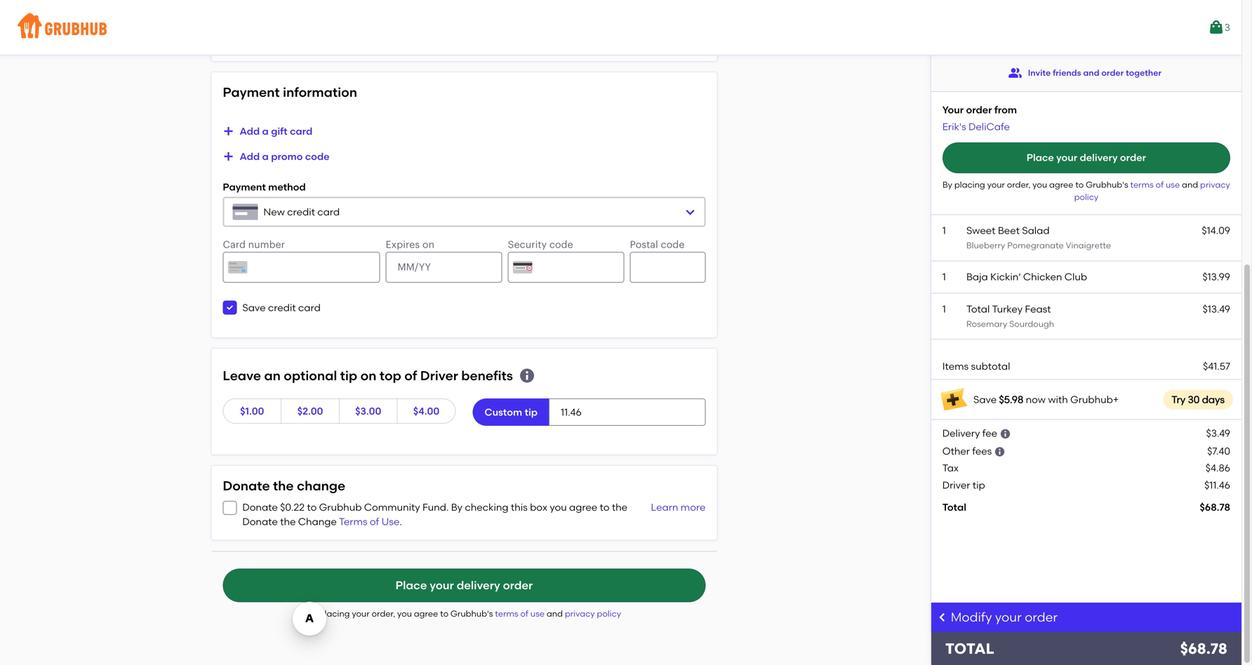 Task type: vqa. For each thing, say whether or not it's contained in the screenshot.
Birrieria
no



Task type: describe. For each thing, give the bounding box(es) containing it.
$13.49 rosemary sourdough
[[966, 303, 1230, 329]]

turkey
[[992, 303, 1023, 315]]

this
[[511, 502, 528, 513]]

0 vertical spatial the
[[273, 478, 294, 494]]

1 for baja kickin' chicken club
[[942, 271, 946, 283]]

place your delivery order for by placing your order, you agree to grubhub's terms of use and privacy policy
[[395, 579, 533, 592]]

$3.00 button
[[339, 399, 398, 424]]

custom tip
[[485, 406, 538, 418]]

kickin'
[[990, 271, 1021, 283]]

$0.22
[[280, 502, 305, 513]]

vinaigrette
[[1066, 240, 1111, 251]]

place your delivery order button for by placing your order, you agree to grubhub's terms of use and privacy policy
[[223, 569, 706, 603]]

$7.40
[[1207, 445, 1230, 457]]

save for save credit card
[[242, 302, 266, 314]]

by checking this box you agree to the donate the change
[[242, 502, 627, 528]]

promo
[[271, 150, 303, 162]]

donate $0.22 to grubhub community fund.
[[242, 502, 451, 513]]

you for by placing your order, you agree to grubhub's terms of use and
[[1033, 180, 1047, 190]]

terms of use link for by placing your order, you agree to grubhub's terms of use and privacy policy
[[495, 609, 547, 619]]

friends
[[1053, 68, 1081, 78]]

terms for by placing your order, you agree to grubhub's terms of use and
[[1130, 180, 1154, 190]]

and for by placing your order, you agree to grubhub's terms of use and
[[1182, 180, 1198, 190]]

terms of use .
[[339, 516, 402, 528]]

information
[[283, 84, 357, 100]]

you for by placing your order, you agree to grubhub's terms of use and privacy policy
[[397, 609, 412, 619]]

terms
[[339, 516, 367, 528]]

$5.98
[[999, 394, 1023, 406]]

use for by placing your order, you agree to grubhub's terms of use and privacy policy
[[530, 609, 545, 619]]

place your delivery order button for by placing your order, you agree to grubhub's terms of use and
[[942, 142, 1230, 173]]

sourdough
[[1009, 319, 1054, 329]]

1 vertical spatial total
[[942, 502, 966, 513]]

svg image up custom tip
[[518, 367, 535, 384]]

new credit card
[[263, 206, 340, 218]]

terms of use link for by placing your order, you agree to grubhub's terms of use and
[[1130, 180, 1182, 190]]

method
[[268, 181, 306, 193]]

payment method
[[223, 181, 306, 193]]

feast
[[1025, 303, 1051, 315]]

delivery
[[942, 427, 980, 439]]

place for by placing your order, you agree to grubhub's terms of use and privacy policy
[[395, 579, 427, 592]]

community
[[364, 502, 420, 513]]

and for by placing your order, you agree to grubhub's terms of use and privacy policy
[[547, 609, 563, 619]]

Amount text field
[[549, 399, 706, 426]]

delivery fee
[[942, 427, 997, 439]]

to for by placing your order, you agree to grubhub's terms of use and
[[1075, 180, 1084, 190]]

to for by placing your order, you agree to grubhub's terms of use and privacy policy
[[440, 609, 448, 619]]

items subtotal
[[942, 360, 1010, 372]]

svg image inside add a promo code "button"
[[223, 151, 234, 162]]

delicafe
[[969, 121, 1010, 133]]

top
[[380, 368, 401, 383]]

change
[[297, 478, 345, 494]]

0 vertical spatial total
[[966, 303, 990, 315]]

1 vertical spatial driver
[[942, 479, 970, 491]]

order, for by placing your order, you agree to grubhub's terms of use and privacy policy
[[372, 609, 395, 619]]

by for by checking this box you agree to the donate the change
[[451, 502, 463, 513]]

beet
[[998, 225, 1020, 237]]

save $5.98 now with grubhub+
[[973, 394, 1119, 406]]

tax
[[942, 462, 959, 474]]

card for new credit card
[[317, 206, 340, 218]]

Notes for the driver text field
[[223, 0, 706, 33]]

$3.49
[[1206, 427, 1230, 439]]

by for by placing your order, you agree to grubhub's terms of use and
[[943, 180, 952, 190]]

invite friends and order together button
[[1008, 60, 1162, 86]]

days
[[1202, 394, 1225, 406]]

learn more link
[[647, 500, 706, 529]]

use
[[382, 516, 399, 528]]

total turkey feast
[[966, 303, 1051, 315]]

$1.00
[[240, 405, 264, 417]]

grubhub+
[[1070, 394, 1119, 406]]

svg image left modify
[[937, 612, 948, 623]]

donate the change
[[223, 478, 345, 494]]

$14.09 blueberry pomegranate vinaigrette
[[966, 225, 1230, 251]]

other fees
[[942, 445, 992, 457]]

0 horizontal spatial policy
[[597, 609, 621, 619]]

3
[[1225, 21, 1230, 33]]

payment for payment method
[[223, 181, 266, 193]]

add a promo code
[[240, 150, 330, 162]]

fund.
[[422, 502, 449, 513]]

baja kickin' chicken club
[[966, 271, 1087, 283]]

privacy policy link for by placing your order, you agree to grubhub's terms of use and privacy policy
[[565, 609, 621, 619]]

delivery for by placing your order, you agree to grubhub's terms of use and privacy policy
[[457, 579, 500, 592]]

together
[[1126, 68, 1162, 78]]

baja
[[966, 271, 988, 283]]

$1.00 button
[[223, 399, 282, 424]]

club
[[1065, 271, 1087, 283]]

a for promo
[[262, 150, 269, 162]]

change
[[298, 516, 337, 528]]

a for gift
[[262, 125, 269, 137]]

payment for payment information
[[223, 84, 280, 100]]

new
[[263, 206, 285, 218]]

people icon image
[[1008, 66, 1022, 80]]

chicken
[[1023, 271, 1062, 283]]

by placing your order, you agree to grubhub's terms of use and privacy policy
[[307, 609, 621, 619]]

from
[[994, 104, 1017, 116]]

payment information
[[223, 84, 357, 100]]

add a gift card
[[240, 125, 312, 137]]

privacy policy link for by placing your order, you agree to grubhub's terms of use and
[[1074, 180, 1230, 202]]

sweet beet salad
[[966, 225, 1050, 237]]

other
[[942, 445, 970, 457]]

credit for save
[[268, 302, 296, 314]]

$13.49
[[1203, 303, 1230, 315]]

you for by checking this box you agree to the donate the change
[[550, 502, 567, 513]]

1 vertical spatial the
[[612, 502, 627, 513]]

try 30 days
[[1172, 394, 1225, 406]]

add a gift card button
[[223, 119, 312, 144]]

privacy policy
[[1074, 180, 1230, 202]]

privacy inside privacy policy
[[1200, 180, 1230, 190]]

try
[[1172, 394, 1186, 406]]

order up by placing your order, you agree to grubhub's terms of use and privacy policy
[[503, 579, 533, 592]]

1 for sweet beet salad
[[942, 225, 946, 237]]

pomegranate
[[1007, 240, 1064, 251]]

$11.46
[[1204, 479, 1230, 491]]

use for by placing your order, you agree to grubhub's terms of use and
[[1166, 180, 1180, 190]]

grubhub's for by placing your order, you agree to grubhub's terms of use and privacy policy
[[451, 609, 493, 619]]

add for add a promo code
[[240, 150, 260, 162]]

grubhub
[[319, 502, 362, 513]]

more
[[681, 502, 706, 513]]

subtotal
[[971, 360, 1010, 372]]

svg image left save credit card
[[226, 304, 234, 312]]

place your delivery order for by placing your order, you agree to grubhub's terms of use and
[[1027, 152, 1146, 164]]



Task type: locate. For each thing, give the bounding box(es) containing it.
order,
[[1007, 180, 1031, 190], [372, 609, 395, 619]]

placing
[[954, 180, 985, 190], [319, 609, 350, 619]]

1 vertical spatial delivery
[[457, 579, 500, 592]]

by placing your order, you agree to grubhub's terms of use and
[[943, 180, 1198, 190]]

save left $5.98
[[973, 394, 996, 406]]

place
[[1027, 152, 1054, 164], [395, 579, 427, 592]]

2 vertical spatial and
[[547, 609, 563, 619]]

svg image inside add a gift card button
[[223, 126, 234, 137]]

1
[[942, 225, 946, 237], [942, 271, 946, 283], [942, 303, 946, 315]]

total up rosemary
[[966, 303, 990, 315]]

total
[[966, 303, 990, 315], [942, 502, 966, 513], [945, 640, 994, 658]]

1 horizontal spatial privacy policy link
[[1074, 180, 1230, 202]]

driver down tax
[[942, 479, 970, 491]]

your
[[942, 104, 964, 116]]

custom tip button
[[473, 399, 550, 426]]

place your delivery order
[[1027, 152, 1146, 164], [395, 579, 533, 592]]

2 horizontal spatial agree
[[1049, 180, 1073, 190]]

2 add from the top
[[240, 150, 260, 162]]

the left learn at bottom
[[612, 502, 627, 513]]

order right modify
[[1025, 610, 1058, 625]]

order
[[1101, 68, 1124, 78], [966, 104, 992, 116], [1120, 152, 1146, 164], [503, 579, 533, 592], [1025, 610, 1058, 625]]

0 horizontal spatial privacy
[[565, 609, 595, 619]]

modify your order
[[951, 610, 1058, 625]]

you inside the by checking this box you agree to the donate the change
[[550, 502, 567, 513]]

1 vertical spatial terms
[[495, 609, 518, 619]]

on
[[360, 368, 376, 383]]

blueberry
[[966, 240, 1005, 251]]

agree
[[1049, 180, 1073, 190], [569, 502, 597, 513], [414, 609, 438, 619]]

0 vertical spatial grubhub's
[[1086, 180, 1128, 190]]

now
[[1026, 394, 1045, 406]]

0 vertical spatial add
[[240, 125, 260, 137]]

a
[[262, 125, 269, 137], [262, 150, 269, 162]]

1 horizontal spatial place your delivery order button
[[942, 142, 1230, 173]]

agree for by placing your order, you agree to grubhub's terms of use and privacy policy
[[414, 609, 438, 619]]

0 vertical spatial a
[[262, 125, 269, 137]]

card up optional
[[298, 302, 321, 314]]

1 vertical spatial save
[[973, 394, 996, 406]]

items
[[942, 360, 969, 372]]

place your delivery order button
[[942, 142, 1230, 173], [223, 569, 706, 603]]

1 a from the top
[[262, 125, 269, 137]]

a inside add a gift card button
[[262, 125, 269, 137]]

tip for driver tip
[[973, 479, 985, 491]]

1 vertical spatial 1
[[942, 271, 946, 283]]

0 vertical spatial 1
[[942, 225, 946, 237]]

0 horizontal spatial driver
[[420, 368, 458, 383]]

0 vertical spatial placing
[[954, 180, 985, 190]]

1 vertical spatial privacy
[[565, 609, 595, 619]]

0 vertical spatial place your delivery order
[[1027, 152, 1146, 164]]

1 horizontal spatial delivery
[[1080, 152, 1118, 164]]

erik's delicafe link
[[942, 121, 1010, 133]]

1 1 from the top
[[942, 225, 946, 237]]

1 vertical spatial and
[[1182, 180, 1198, 190]]

2 1 from the top
[[942, 271, 946, 283]]

0 horizontal spatial tip
[[340, 368, 357, 383]]

0 vertical spatial place
[[1027, 152, 1054, 164]]

2 vertical spatial agree
[[414, 609, 438, 619]]

order inside your order from erik's delicafe
[[966, 104, 992, 116]]

0 vertical spatial credit
[[287, 206, 315, 218]]

with
[[1048, 394, 1068, 406]]

by for by placing your order, you agree to grubhub's terms of use and privacy policy
[[307, 609, 317, 619]]

0 horizontal spatial placing
[[319, 609, 350, 619]]

place up by placing your order, you agree to grubhub's terms of use and
[[1027, 152, 1054, 164]]

donate inside the by checking this box you agree to the donate the change
[[242, 516, 278, 528]]

a left promo at top left
[[262, 150, 269, 162]]

rosemary
[[966, 319, 1007, 329]]

1 horizontal spatial policy
[[1074, 192, 1098, 202]]

0 horizontal spatial place your delivery order
[[395, 579, 533, 592]]

sweet
[[966, 225, 995, 237]]

driver up the $4.00
[[420, 368, 458, 383]]

add for add a gift card
[[240, 125, 260, 137]]

0 horizontal spatial place
[[395, 579, 427, 592]]

gift
[[271, 125, 287, 137]]

2 vertical spatial by
[[307, 609, 317, 619]]

your order from erik's delicafe
[[942, 104, 1017, 133]]

1 vertical spatial payment
[[223, 181, 266, 193]]

order, for by placing your order, you agree to grubhub's terms of use and
[[1007, 180, 1031, 190]]

$2.00 button
[[281, 399, 340, 424]]

order left together
[[1101, 68, 1124, 78]]

2 horizontal spatial tip
[[973, 479, 985, 491]]

place your delivery order button up by placing your order, you agree to grubhub's terms of use and privacy policy
[[223, 569, 706, 603]]

0 vertical spatial privacy
[[1200, 180, 1230, 190]]

fee
[[982, 427, 997, 439]]

1 vertical spatial you
[[550, 502, 567, 513]]

2 vertical spatial tip
[[973, 479, 985, 491]]

tip left the on
[[340, 368, 357, 383]]

an
[[264, 368, 281, 383]]

card inside button
[[290, 125, 312, 137]]

tip right custom
[[525, 406, 538, 418]]

30
[[1188, 394, 1200, 406]]

1 vertical spatial placing
[[319, 609, 350, 619]]

learn more
[[651, 502, 706, 513]]

place for by placing your order, you agree to grubhub's terms of use and
[[1027, 152, 1054, 164]]

1 vertical spatial agree
[[569, 502, 597, 513]]

1 up 'items'
[[942, 303, 946, 315]]

2 vertical spatial total
[[945, 640, 994, 658]]

0 vertical spatial use
[[1166, 180, 1180, 190]]

total down driver tip at the right of the page
[[942, 502, 966, 513]]

2 a from the top
[[262, 150, 269, 162]]

1 add from the top
[[240, 125, 260, 137]]

1 vertical spatial use
[[530, 609, 545, 619]]

order inside button
[[1101, 68, 1124, 78]]

donate
[[223, 478, 270, 494], [242, 502, 278, 513], [242, 516, 278, 528]]

0 horizontal spatial and
[[547, 609, 563, 619]]

benefits
[[461, 368, 513, 383]]

to for by checking this box you agree to the donate the change
[[600, 502, 610, 513]]

$4.00 button
[[397, 399, 456, 424]]

delivery up by placing your order, you agree to grubhub's terms of use and privacy policy
[[457, 579, 500, 592]]

0 horizontal spatial use
[[530, 609, 545, 619]]

$2.00
[[297, 405, 323, 417]]

leave
[[223, 368, 261, 383]]

credit
[[287, 206, 315, 218], [268, 302, 296, 314]]

0 horizontal spatial terms
[[495, 609, 518, 619]]

1 vertical spatial tip
[[525, 406, 538, 418]]

2 payment from the top
[[223, 181, 266, 193]]

$3.00
[[355, 405, 381, 417]]

1 vertical spatial $68.78
[[1180, 640, 1227, 658]]

add a promo code button
[[223, 144, 330, 169]]

main navigation navigation
[[0, 0, 1241, 55]]

1 left sweet
[[942, 225, 946, 237]]

1 vertical spatial place
[[395, 579, 427, 592]]

1 vertical spatial by
[[451, 502, 463, 513]]

0 horizontal spatial privacy policy link
[[565, 609, 621, 619]]

add down add a gift card button
[[240, 150, 260, 162]]

the down $0.22 on the bottom left of the page
[[280, 516, 296, 528]]

order up erik's delicafe link
[[966, 104, 992, 116]]

driver
[[420, 368, 458, 383], [942, 479, 970, 491]]

by inside the by checking this box you agree to the donate the change
[[451, 502, 463, 513]]

.
[[399, 516, 402, 528]]

1 horizontal spatial place your delivery order
[[1027, 152, 1146, 164]]

0 horizontal spatial order,
[[372, 609, 395, 619]]

2 horizontal spatial by
[[943, 180, 952, 190]]

2 vertical spatial you
[[397, 609, 412, 619]]

privacy policy link
[[1074, 180, 1230, 202], [565, 609, 621, 619]]

of
[[1156, 180, 1164, 190], [404, 368, 417, 383], [370, 516, 379, 528], [520, 609, 528, 619]]

0 vertical spatial save
[[242, 302, 266, 314]]

card for save credit card
[[298, 302, 321, 314]]

and inside button
[[1083, 68, 1099, 78]]

a left gift
[[262, 125, 269, 137]]

$14.09
[[1202, 225, 1230, 237]]

1 for total turkey feast
[[942, 303, 946, 315]]

1 horizontal spatial and
[[1083, 68, 1099, 78]]

1 vertical spatial place your delivery order button
[[223, 569, 706, 603]]

0 horizontal spatial delivery
[[457, 579, 500, 592]]

1 vertical spatial order,
[[372, 609, 395, 619]]

delivery up by placing your order, you agree to grubhub's terms of use and
[[1080, 152, 1118, 164]]

0 horizontal spatial you
[[397, 609, 412, 619]]

delivery
[[1080, 152, 1118, 164], [457, 579, 500, 592]]

0 vertical spatial order,
[[1007, 180, 1031, 190]]

donate for donate the change
[[223, 478, 270, 494]]

save credit card
[[242, 302, 321, 314]]

0 vertical spatial delivery
[[1080, 152, 1118, 164]]

2 horizontal spatial and
[[1182, 180, 1198, 190]]

use
[[1166, 180, 1180, 190], [530, 609, 545, 619]]

terms of use link
[[1130, 180, 1182, 190], [495, 609, 547, 619]]

1 horizontal spatial use
[[1166, 180, 1180, 190]]

tip for custom tip
[[525, 406, 538, 418]]

0 vertical spatial terms
[[1130, 180, 1154, 190]]

placing for by placing your order, you agree to grubhub's terms of use and privacy policy
[[319, 609, 350, 619]]

agree for by placing your order, you agree to grubhub's terms of use and
[[1049, 180, 1073, 190]]

payment up add a gift card button
[[223, 84, 280, 100]]

place your delivery order up by placing your order, you agree to grubhub's terms of use and privacy policy
[[395, 579, 533, 592]]

policy inside privacy policy
[[1074, 192, 1098, 202]]

3 button
[[1208, 15, 1230, 40]]

payment up new at left top
[[223, 181, 266, 193]]

credit right new at left top
[[287, 206, 315, 218]]

save up leave
[[242, 302, 266, 314]]

code
[[305, 150, 330, 162]]

grubhub's for by placing your order, you agree to grubhub's terms of use and
[[1086, 180, 1128, 190]]

tip inside button
[[525, 406, 538, 418]]

$13.99
[[1203, 271, 1230, 283]]

0 horizontal spatial grubhub's
[[451, 609, 493, 619]]

2 vertical spatial card
[[298, 302, 321, 314]]

credit up the an
[[268, 302, 296, 314]]

1 vertical spatial a
[[262, 150, 269, 162]]

total down modify
[[945, 640, 994, 658]]

1 left baja
[[942, 271, 946, 283]]

1 vertical spatial terms of use link
[[495, 609, 547, 619]]

1 vertical spatial privacy policy link
[[565, 609, 621, 619]]

1 vertical spatial card
[[317, 206, 340, 218]]

0 vertical spatial policy
[[1074, 192, 1098, 202]]

0 vertical spatial privacy policy link
[[1074, 180, 1230, 202]]

2 vertical spatial the
[[280, 516, 296, 528]]

a inside add a promo code "button"
[[262, 150, 269, 162]]

add inside "button"
[[240, 150, 260, 162]]

add left gift
[[240, 125, 260, 137]]

delivery for by placing your order, you agree to grubhub's terms of use and
[[1080, 152, 1118, 164]]

1 horizontal spatial agree
[[569, 502, 597, 513]]

3 1 from the top
[[942, 303, 946, 315]]

order up privacy policy
[[1120, 152, 1146, 164]]

add inside button
[[240, 125, 260, 137]]

place your delivery order button up by placing your order, you agree to grubhub's terms of use and
[[942, 142, 1230, 173]]

0 vertical spatial terms of use link
[[1130, 180, 1182, 190]]

erik's
[[942, 121, 966, 133]]

card right gift
[[290, 125, 312, 137]]

0 vertical spatial $68.78
[[1200, 502, 1230, 513]]

svg image down add a gift card button
[[223, 151, 234, 162]]

grubhub's
[[1086, 180, 1128, 190], [451, 609, 493, 619]]

1 horizontal spatial place
[[1027, 152, 1054, 164]]

1 horizontal spatial terms
[[1130, 180, 1154, 190]]

1 vertical spatial add
[[240, 150, 260, 162]]

agree inside the by checking this box you agree to the donate the change
[[569, 502, 597, 513]]

1 horizontal spatial privacy
[[1200, 180, 1230, 190]]

terms of use link
[[339, 516, 399, 528]]

1 horizontal spatial placing
[[954, 180, 985, 190]]

1 vertical spatial policy
[[597, 609, 621, 619]]

custom
[[485, 406, 522, 418]]

add
[[240, 125, 260, 137], [240, 150, 260, 162]]

$4.00
[[413, 405, 439, 417]]

0 vertical spatial payment
[[223, 84, 280, 100]]

1 vertical spatial grubhub's
[[451, 609, 493, 619]]

0 vertical spatial place your delivery order button
[[942, 142, 1230, 173]]

place your delivery order up by placing your order, you agree to grubhub's terms of use and
[[1027, 152, 1146, 164]]

to inside the by checking this box you agree to the donate the change
[[600, 502, 610, 513]]

modify
[[951, 610, 992, 625]]

0 vertical spatial donate
[[223, 478, 270, 494]]

1 vertical spatial donate
[[242, 502, 278, 513]]

the up $0.22 on the bottom left of the page
[[273, 478, 294, 494]]

0 horizontal spatial save
[[242, 302, 266, 314]]

and
[[1083, 68, 1099, 78], [1182, 180, 1198, 190], [547, 609, 563, 619]]

subscription badge image
[[940, 386, 968, 414]]

leave an optional tip on top of driver benefits
[[223, 368, 513, 383]]

svg image
[[223, 126, 234, 137], [685, 206, 696, 218], [1000, 428, 1011, 440], [994, 446, 1005, 457], [226, 504, 234, 512]]

invite friends and order together
[[1028, 68, 1162, 78]]

svg image
[[223, 151, 234, 162], [226, 304, 234, 312], [518, 367, 535, 384], [937, 612, 948, 623]]

checking
[[465, 502, 508, 513]]

place up by placing your order, you agree to grubhub's terms of use and privacy policy
[[395, 579, 427, 592]]

1 horizontal spatial driver
[[942, 479, 970, 491]]

save for save $5.98 now with grubhub+
[[973, 394, 996, 406]]

card
[[290, 125, 312, 137], [317, 206, 340, 218], [298, 302, 321, 314]]

1 horizontal spatial grubhub's
[[1086, 180, 1128, 190]]

0 vertical spatial driver
[[420, 368, 458, 383]]

0 vertical spatial agree
[[1049, 180, 1073, 190]]

save
[[242, 302, 266, 314], [973, 394, 996, 406]]

salad
[[1022, 225, 1050, 237]]

2 horizontal spatial you
[[1033, 180, 1047, 190]]

1 horizontal spatial by
[[451, 502, 463, 513]]

agree for by checking this box you agree to the donate the change
[[569, 502, 597, 513]]

invite
[[1028, 68, 1051, 78]]

donate for donate $0.22 to grubhub community fund.
[[242, 502, 278, 513]]

credit for new
[[287, 206, 315, 218]]

placing for by placing your order, you agree to grubhub's terms of use and
[[954, 180, 985, 190]]

0 vertical spatial tip
[[340, 368, 357, 383]]

1 payment from the top
[[223, 84, 280, 100]]

1 horizontal spatial you
[[550, 502, 567, 513]]

tip down fees
[[973, 479, 985, 491]]

terms for by placing your order, you agree to grubhub's terms of use and privacy policy
[[495, 609, 518, 619]]

1 vertical spatial place your delivery order
[[395, 579, 533, 592]]

card right new at left top
[[317, 206, 340, 218]]

1 horizontal spatial terms of use link
[[1130, 180, 1182, 190]]

learn
[[651, 502, 678, 513]]



